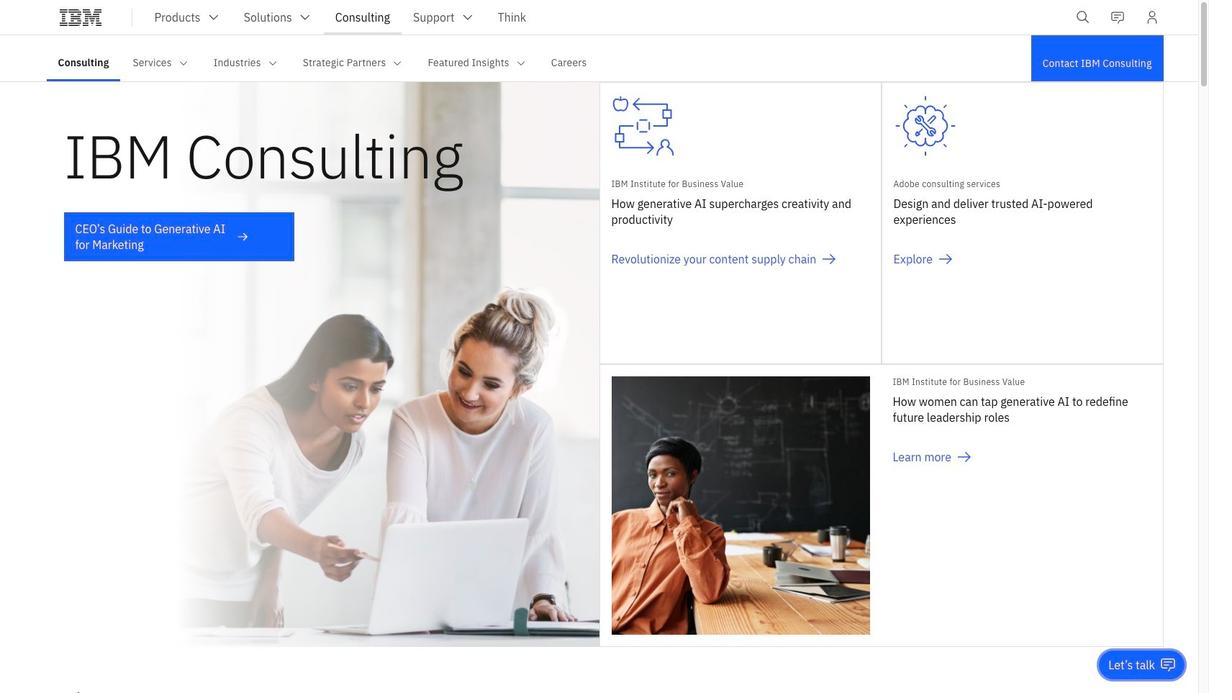 Task type: vqa. For each thing, say whether or not it's contained in the screenshot.
Let's talk element
yes



Task type: describe. For each thing, give the bounding box(es) containing it.
let's talk element
[[1109, 657, 1156, 673]]



